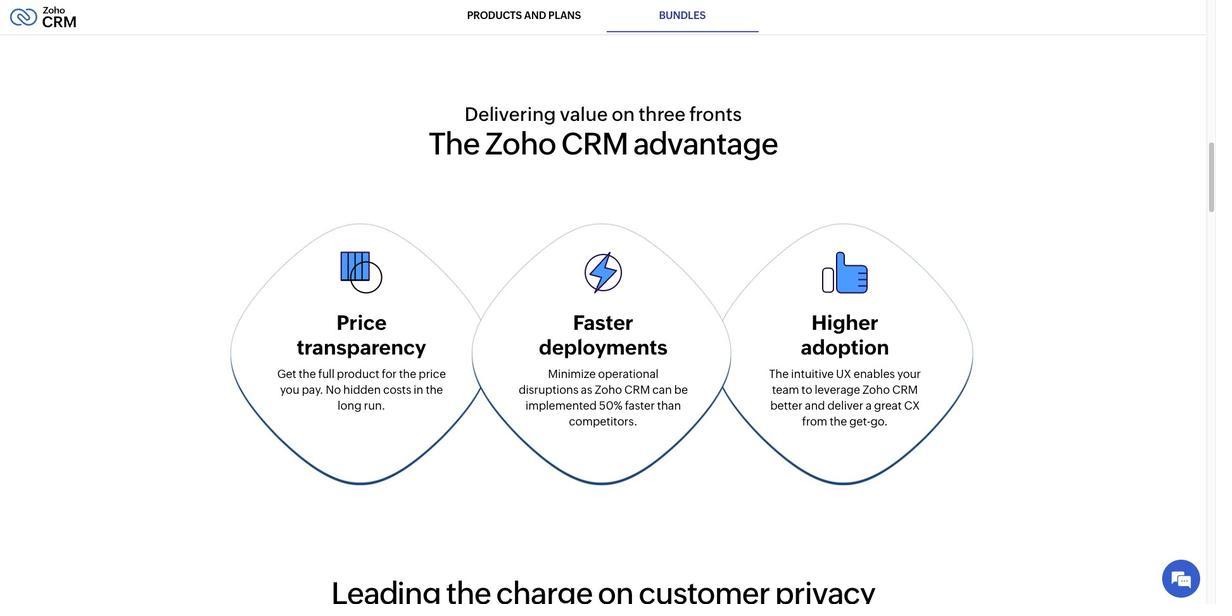 Task type: vqa. For each thing, say whether or not it's contained in the screenshot.
Products and Plans
yes



Task type: locate. For each thing, give the bounding box(es) containing it.
1 vertical spatial and
[[805, 399, 825, 413]]

fronts
[[690, 103, 742, 125]]

1 horizontal spatial the
[[769, 367, 789, 381]]

zoho up the 50%
[[595, 383, 622, 397]]

advantage
[[633, 126, 778, 162]]

crm for zoho crm better and deliver a great cx from the get-go.
[[892, 383, 918, 397]]

0 horizontal spatial and
[[524, 10, 546, 22]]

and up from
[[805, 399, 825, 413]]

zoho
[[485, 126, 556, 162], [595, 383, 622, 397], [863, 383, 890, 397]]

costs
[[383, 383, 411, 397]]

the right in
[[426, 383, 443, 397]]

the inside delivering value on three fronts the zoho crm advantage
[[429, 126, 480, 162]]

crm up faster
[[625, 383, 650, 397]]

and inside zoho crm better and deliver a great cx from the get-go.
[[805, 399, 825, 413]]

get the full product for the price you pay. no hidden costs in the long run.
[[277, 367, 446, 413]]

a
[[866, 399, 872, 413]]

delivering value on three fronts the zoho crm advantage
[[429, 103, 778, 162]]

operational
[[598, 367, 659, 381]]

crm inside delivering value on three fronts the zoho crm advantage
[[561, 126, 628, 162]]

value
[[560, 103, 608, 125]]

the
[[429, 126, 480, 162], [769, 367, 789, 381]]

from
[[802, 415, 828, 429]]

0 horizontal spatial zoho
[[485, 126, 556, 162]]

leverage
[[815, 383, 860, 397]]

price transparency
[[297, 311, 426, 359]]

1 vertical spatial the
[[769, 367, 789, 381]]

crm inside zoho crm better and deliver a great cx from the get-go.
[[892, 383, 918, 397]]

ux
[[836, 367, 852, 381]]

zoho down enables
[[863, 383, 890, 397]]

intuitive
[[791, 367, 834, 381]]

crm
[[561, 126, 628, 162], [625, 383, 650, 397], [892, 383, 918, 397]]

0 vertical spatial the
[[429, 126, 480, 162]]

1 horizontal spatial and
[[805, 399, 825, 413]]

crm down your
[[892, 383, 918, 397]]

2 horizontal spatial zoho
[[863, 383, 890, 397]]

zoho down delivering
[[485, 126, 556, 162]]

adoption
[[801, 335, 890, 359]]

get
[[277, 367, 296, 381]]

zoho crm better and deliver a great cx from the get-go.
[[770, 383, 920, 429]]

team
[[772, 383, 799, 397]]

0 horizontal spatial the
[[429, 126, 480, 162]]

zoho inside zoho crm better and deliver a great cx from the get-go.
[[863, 383, 890, 397]]

zoho inside delivering value on three fronts the zoho crm advantage
[[485, 126, 556, 162]]

your
[[898, 367, 921, 381]]

and
[[524, 10, 546, 22], [805, 399, 825, 413]]

products and plans
[[467, 10, 581, 22]]

be
[[674, 383, 688, 397]]

1 horizontal spatial zoho
[[595, 383, 622, 397]]

the down the deliver at the bottom right of the page
[[830, 415, 847, 429]]

zoho crm logo image
[[10, 3, 77, 31]]

to
[[802, 383, 813, 397]]

price
[[337, 311, 387, 335]]

in
[[414, 383, 424, 397]]

the
[[299, 367, 316, 381], [399, 367, 416, 381], [426, 383, 443, 397], [830, 415, 847, 429]]

as
[[581, 383, 593, 397]]

crm down value
[[561, 126, 628, 162]]

better
[[770, 399, 803, 413]]

full
[[318, 367, 335, 381]]

and left plans
[[524, 10, 546, 22]]



Task type: describe. For each thing, give the bounding box(es) containing it.
than
[[657, 399, 681, 413]]

for
[[382, 367, 397, 381]]

faster deployments
[[539, 311, 668, 359]]

implemented
[[526, 399, 597, 413]]

long
[[338, 399, 362, 413]]

disruptions
[[519, 383, 579, 397]]

product
[[337, 367, 380, 381]]

products
[[467, 10, 522, 22]]

can be implemented 50% faster than competitors.
[[526, 383, 688, 429]]

crm for zoho crm
[[625, 383, 650, 397]]

deliver
[[828, 399, 864, 413]]

transparency
[[297, 335, 426, 359]]

the inside zoho crm better and deliver a great cx from the get-go.
[[830, 415, 847, 429]]

run.
[[364, 399, 386, 413]]

zoho for zoho crm
[[595, 383, 622, 397]]

hidden
[[343, 383, 381, 397]]

minimize
[[548, 367, 596, 381]]

the right for
[[399, 367, 416, 381]]

faster
[[625, 399, 655, 413]]

can
[[653, 383, 672, 397]]

competitors.
[[569, 415, 638, 429]]

pay.
[[302, 383, 324, 397]]

plans
[[549, 10, 581, 22]]

higher adoption
[[801, 311, 890, 359]]

delivering
[[465, 103, 556, 125]]

price
[[419, 367, 446, 381]]

go.
[[871, 415, 888, 429]]

cx
[[904, 399, 920, 413]]

the up pay.
[[299, 367, 316, 381]]

great
[[874, 399, 902, 413]]

the intuitive ux enables your team to leverage
[[769, 367, 921, 397]]

zoho crm
[[595, 383, 650, 397]]

no
[[326, 383, 341, 397]]

get-
[[850, 415, 871, 429]]

bundles
[[659, 10, 706, 22]]

enables
[[854, 367, 895, 381]]

deployments
[[539, 335, 668, 359]]

you
[[280, 383, 300, 397]]

zoho for zoho crm better and deliver a great cx from the get-go.
[[863, 383, 890, 397]]

on
[[612, 103, 635, 125]]

three
[[639, 103, 686, 125]]

minimize operational disruptions as
[[519, 367, 659, 397]]

faster
[[573, 311, 634, 335]]

higher
[[812, 311, 879, 335]]

the inside the intuitive ux enables your team to leverage
[[769, 367, 789, 381]]

0 vertical spatial and
[[524, 10, 546, 22]]

50%
[[599, 399, 623, 413]]



